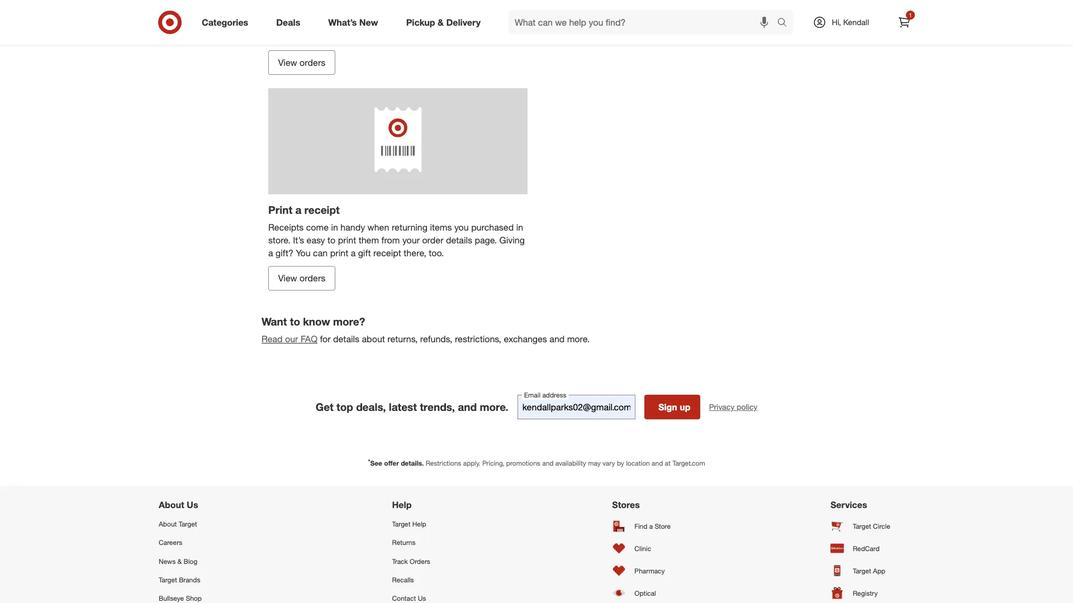 Task type: describe. For each thing, give the bounding box(es) containing it.
1 vertical spatial help
[[412, 520, 426, 529]]

target for target brands
[[159, 576, 177, 584]]

1 link
[[892, 10, 917, 35]]

1 vertical spatial details
[[333, 334, 359, 345]]

read our faq link
[[262, 334, 318, 345]]

about for about us
[[159, 500, 184, 511]]

track orders
[[392, 557, 430, 566]]

them
[[359, 235, 379, 246]]

track
[[392, 557, 408, 566]]

store.
[[268, 235, 291, 246]]

want to know more?
[[262, 315, 365, 328]]

purchased
[[471, 222, 514, 233]]

careers
[[159, 539, 182, 547]]

target for target circle
[[853, 522, 871, 531]]

* see offer details. restrictions apply. pricing, promotions and availability may vary by location and at target.com
[[368, 458, 705, 468]]

target brands link
[[159, 571, 243, 589]]

2 view orders link from the top
[[268, 266, 335, 291]]

an
[[567, 19, 577, 30]]

target for target help
[[392, 520, 410, 529]]

app
[[873, 567, 885, 575]]

a right find
[[649, 522, 653, 531]]

categories link
[[192, 10, 262, 35]]

optical
[[635, 589, 656, 598]]

stores
[[612, 500, 640, 511]]

at
[[665, 459, 671, 468]]

learn more button
[[617, 17, 663, 30]]

to inside receipts come in handy when returning items you purchased in store. it's easy to print them from your order details page. giving a gift? you can print a gift receipt there, too.
[[328, 235, 335, 246]]

1 in from the left
[[331, 222, 338, 233]]

deals
[[276, 17, 300, 28]]

when
[[368, 222, 389, 233]]

gift?
[[276, 248, 293, 258]]

giving
[[499, 235, 525, 246]]

news & blog
[[159, 557, 197, 566]]

what's new link
[[319, 10, 392, 35]]

handy
[[341, 222, 365, 233]]

sign up button
[[644, 395, 700, 420]]

pricing,
[[482, 459, 504, 468]]

receipts come in handy when returning items you purchased in store. it's easy to print them from your order details page. giving a gift? you can print a gift receipt there, too.
[[268, 222, 525, 258]]

pharmacy link
[[612, 560, 681, 582]]

search
[[772, 18, 799, 29]]

offer
[[384, 459, 399, 468]]

clinic link
[[612, 538, 681, 560]]

about for about target
[[159, 520, 177, 529]]

0 horizontal spatial help
[[392, 500, 412, 511]]

apply.
[[463, 459, 480, 468]]

faq
[[301, 334, 318, 345]]

news & blog link
[[159, 552, 243, 571]]

more
[[642, 18, 663, 29]]

recalls
[[392, 576, 414, 584]]

receipts
[[268, 222, 304, 233]]

orders
[[410, 557, 430, 566]]

pickup & delivery
[[406, 17, 481, 28]]

get top deals, latest trends, and more.
[[316, 401, 508, 414]]

a right print
[[295, 203, 301, 216]]

easy
[[307, 235, 325, 246]]

returning
[[392, 222, 428, 233]]

policy
[[737, 402, 757, 412]]

details.
[[401, 459, 424, 468]]

optical link
[[612, 582, 681, 604]]

clinic
[[635, 545, 651, 553]]

fix an issue link
[[543, 12, 610, 37]]

about
[[362, 334, 385, 345]]

refunds,
[[420, 334, 452, 345]]

contact
[[392, 594, 416, 603]]

target help link
[[392, 515, 463, 534]]

what's new
[[328, 17, 378, 28]]

new
[[359, 17, 378, 28]]

read our faq for details about returns, refunds, restrictions, exchanges and more.
[[262, 334, 590, 345]]

target.com
[[672, 459, 705, 468]]

learn
[[617, 18, 640, 29]]

availability
[[555, 459, 586, 468]]

1 vertical spatial more.
[[480, 401, 508, 414]]

shop
[[186, 594, 202, 603]]

1 view orders link from the top
[[268, 50, 335, 75]]

you
[[296, 248, 311, 258]]

us for contact us
[[418, 594, 426, 603]]

learn more
[[617, 18, 663, 29]]

careers link
[[159, 534, 243, 552]]

issue
[[580, 19, 600, 30]]

receipt inside receipts come in handy when returning items you purchased in store. it's easy to print them from your order details page. giving a gift? you can print a gift receipt there, too.
[[373, 248, 401, 258]]

& for pickup
[[438, 17, 444, 28]]

by
[[617, 459, 624, 468]]

read
[[262, 334, 283, 345]]

location
[[626, 459, 650, 468]]

our
[[285, 334, 298, 345]]

target brands
[[159, 576, 200, 584]]

and right exchanges
[[550, 334, 565, 345]]

items
[[430, 222, 452, 233]]

order
[[422, 235, 444, 246]]

services
[[831, 500, 867, 511]]



Task type: vqa. For each thing, say whether or not it's contained in the screenshot.
'search' button
yes



Task type: locate. For each thing, give the bounding box(es) containing it.
view orders down 'deals' link
[[278, 57, 325, 68]]

registry
[[853, 589, 878, 598]]

us
[[187, 500, 198, 511], [418, 594, 426, 603]]

details inside receipts come in handy when returning items you purchased in store. it's easy to print them from your order details page. giving a gift? you can print a gift receipt there, too.
[[446, 235, 472, 246]]

restrictions,
[[455, 334, 501, 345]]

latest
[[389, 401, 417, 414]]

1 horizontal spatial details
[[446, 235, 472, 246]]

details
[[446, 235, 472, 246], [333, 334, 359, 345]]

recalls link
[[392, 571, 463, 589]]

& left blog
[[177, 557, 182, 566]]

your
[[402, 235, 420, 246]]

a left gift?
[[268, 248, 273, 258]]

1 horizontal spatial help
[[412, 520, 426, 529]]

to right easy
[[328, 235, 335, 246]]

0 horizontal spatial details
[[333, 334, 359, 345]]

there,
[[404, 248, 426, 258]]

target down news
[[159, 576, 177, 584]]

about target
[[159, 520, 197, 529]]

deals,
[[356, 401, 386, 414]]

target down about us
[[179, 520, 197, 529]]

1 horizontal spatial &
[[438, 17, 444, 28]]

categories
[[202, 17, 248, 28]]

us inside 'link'
[[418, 594, 426, 603]]

0 vertical spatial to
[[328, 235, 335, 246]]

1 horizontal spatial receipt
[[373, 248, 401, 258]]

us up about target link
[[187, 500, 198, 511]]

0 vertical spatial print
[[338, 235, 356, 246]]

view down gift?
[[278, 273, 297, 284]]

more.
[[567, 334, 590, 345], [480, 401, 508, 414]]

returns
[[392, 539, 416, 547]]

1 horizontal spatial in
[[516, 222, 523, 233]]

find a store
[[635, 522, 671, 531]]

receipt up 'come'
[[304, 203, 340, 216]]

returns,
[[387, 334, 418, 345]]

& right pickup on the left top of page
[[438, 17, 444, 28]]

1
[[909, 11, 912, 18]]

1 about from the top
[[159, 500, 184, 511]]

redcard
[[853, 545, 880, 553]]

view for 2nd view orders link from the bottom of the page
[[278, 57, 297, 68]]

0 vertical spatial help
[[392, 500, 412, 511]]

hi,
[[832, 17, 841, 27]]

1 vertical spatial us
[[418, 594, 426, 603]]

2 orders from the top
[[300, 273, 325, 284]]

fix
[[553, 19, 565, 30]]

help up target help
[[392, 500, 412, 511]]

kendall
[[843, 17, 869, 27]]

store
[[655, 522, 671, 531]]

&
[[438, 17, 444, 28], [177, 557, 182, 566]]

target left app at bottom right
[[853, 567, 871, 575]]

orders down 'deals' link
[[300, 57, 325, 68]]

can
[[313, 248, 328, 258]]

0 vertical spatial details
[[446, 235, 472, 246]]

and left at
[[652, 459, 663, 468]]

1 view orders from the top
[[278, 57, 325, 68]]

us right the contact
[[418, 594, 426, 603]]

view down 'deals' link
[[278, 57, 297, 68]]

you
[[454, 222, 469, 233]]

1 vertical spatial receipt
[[373, 248, 401, 258]]

receipt
[[304, 203, 340, 216], [373, 248, 401, 258]]

What can we help you find? suggestions appear below search field
[[508, 10, 780, 35]]

us for about us
[[187, 500, 198, 511]]

fix an issue
[[553, 19, 600, 30]]

0 horizontal spatial to
[[290, 315, 300, 328]]

1 horizontal spatial us
[[418, 594, 426, 603]]

1 vertical spatial to
[[290, 315, 300, 328]]

orders for second view orders link from the top
[[300, 273, 325, 284]]

in
[[331, 222, 338, 233], [516, 222, 523, 233]]

and left availability
[[542, 459, 554, 468]]

get
[[316, 401, 334, 414]]

print down the handy
[[338, 235, 356, 246]]

see
[[370, 459, 382, 468]]

come
[[306, 222, 329, 233]]

0 vertical spatial view
[[278, 57, 297, 68]]

1 orders from the top
[[300, 57, 325, 68]]

1 vertical spatial orders
[[300, 273, 325, 284]]

to up our
[[290, 315, 300, 328]]

for
[[320, 334, 331, 345]]

1 vertical spatial view
[[278, 273, 297, 284]]

view orders link down you
[[268, 266, 335, 291]]

about us
[[159, 500, 198, 511]]

0 vertical spatial orders
[[300, 57, 325, 68]]

orders for 2nd view orders link from the bottom of the page
[[300, 57, 325, 68]]

about up careers
[[159, 520, 177, 529]]

circle
[[873, 522, 890, 531]]

find a store link
[[612, 515, 681, 538]]

contact us link
[[392, 589, 463, 604]]

1 view from the top
[[278, 57, 297, 68]]

0 vertical spatial &
[[438, 17, 444, 28]]

0 vertical spatial about
[[159, 500, 184, 511]]

contact us
[[392, 594, 426, 603]]

restrictions
[[426, 459, 461, 468]]

view orders down you
[[278, 273, 325, 284]]

bullseye
[[159, 594, 184, 603]]

0 vertical spatial more.
[[567, 334, 590, 345]]

target circle
[[853, 522, 890, 531]]

orders down can
[[300, 273, 325, 284]]

a
[[295, 203, 301, 216], [268, 248, 273, 258], [351, 248, 356, 258], [649, 522, 653, 531]]

1 vertical spatial &
[[177, 557, 182, 566]]

search button
[[772, 10, 799, 37]]

view orders for second view orders link from the top
[[278, 273, 325, 284]]

gift
[[358, 248, 371, 258]]

and right trends,
[[458, 401, 477, 414]]

receipt down "from"
[[373, 248, 401, 258]]

1 horizontal spatial to
[[328, 235, 335, 246]]

view
[[278, 57, 297, 68], [278, 273, 297, 284]]

2 view orders from the top
[[278, 273, 325, 284]]

None text field
[[517, 395, 635, 420]]

view orders link down 'deals' link
[[268, 50, 335, 75]]

in right 'come'
[[331, 222, 338, 233]]

want
[[262, 315, 287, 328]]

2 in from the left
[[516, 222, 523, 233]]

what's
[[328, 17, 357, 28]]

target
[[179, 520, 197, 529], [392, 520, 410, 529], [853, 522, 871, 531], [853, 567, 871, 575], [159, 576, 177, 584]]

2 view from the top
[[278, 273, 297, 284]]

details down you
[[446, 235, 472, 246]]

view orders for 2nd view orders link from the bottom of the page
[[278, 57, 325, 68]]

may
[[588, 459, 601, 468]]

top
[[336, 401, 353, 414]]

0 vertical spatial us
[[187, 500, 198, 511]]

to
[[328, 235, 335, 246], [290, 315, 300, 328]]

sign
[[658, 402, 677, 413]]

print right can
[[330, 248, 348, 258]]

target left circle
[[853, 522, 871, 531]]

target up 'returns'
[[392, 520, 410, 529]]

1 horizontal spatial more.
[[567, 334, 590, 345]]

pickup
[[406, 17, 435, 28]]

help up returns link at the left
[[412, 520, 426, 529]]

1 vertical spatial about
[[159, 520, 177, 529]]

track orders link
[[392, 552, 463, 571]]

0 horizontal spatial in
[[331, 222, 338, 233]]

target app link
[[831, 560, 914, 582]]

0 horizontal spatial us
[[187, 500, 198, 511]]

hi, kendall
[[832, 17, 869, 27]]

details down more?
[[333, 334, 359, 345]]

brands
[[179, 576, 200, 584]]

privacy policy
[[709, 402, 757, 412]]

1 vertical spatial view orders link
[[268, 266, 335, 291]]

know
[[303, 315, 330, 328]]

registry link
[[831, 582, 914, 604]]

2 about from the top
[[159, 520, 177, 529]]

0 horizontal spatial more.
[[480, 401, 508, 414]]

find
[[635, 522, 647, 531]]

target circle link
[[831, 515, 914, 538]]

target for target app
[[853, 567, 871, 575]]

0 vertical spatial view orders link
[[268, 50, 335, 75]]

from
[[382, 235, 400, 246]]

view for second view orders link from the top
[[278, 273, 297, 284]]

in up giving
[[516, 222, 523, 233]]

1 vertical spatial print
[[330, 248, 348, 258]]

promotions
[[506, 459, 540, 468]]

about up about target
[[159, 500, 184, 511]]

0 vertical spatial receipt
[[304, 203, 340, 216]]

0 horizontal spatial &
[[177, 557, 182, 566]]

& for news
[[177, 557, 182, 566]]

deals link
[[267, 10, 314, 35]]

*
[[368, 458, 370, 465]]

0 horizontal spatial receipt
[[304, 203, 340, 216]]

more?
[[333, 315, 365, 328]]

pickup & delivery link
[[397, 10, 495, 35]]

about inside about target link
[[159, 520, 177, 529]]

1 vertical spatial view orders
[[278, 273, 325, 284]]

a left the gift
[[351, 248, 356, 258]]

target app
[[853, 567, 885, 575]]

0 vertical spatial view orders
[[278, 57, 325, 68]]

vary
[[603, 459, 615, 468]]



